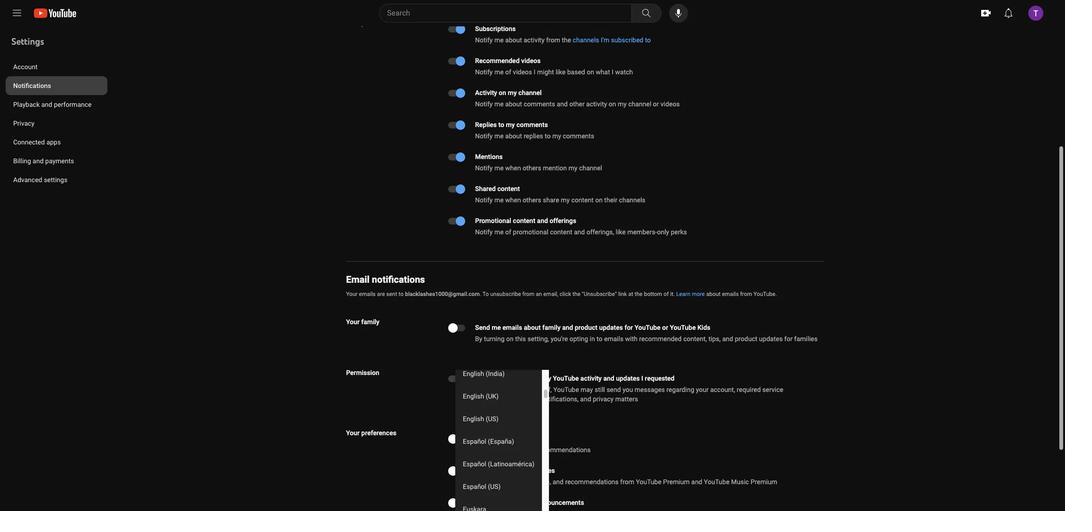 Task type: vqa. For each thing, say whether or not it's contained in the screenshot.
the middle comments
yes



Task type: describe. For each thing, give the bounding box(es) containing it.
this inside send me emails about my youtube activity and updates i requested if this setting is turned off, youtube may still send you messages regarding your account, required service announcements, legal notifications, and privacy matters
[[481, 386, 492, 394]]

2 horizontal spatial product
[[735, 335, 757, 343]]

blacklashes1000@gmail.com
[[405, 291, 480, 298]]

english (us)
[[463, 415, 499, 423]]

updates,
[[526, 478, 551, 486]]

required
[[737, 386, 761, 394]]

notify inside subscriptions notify me about activity from the channels i'm subscribed to
[[475, 36, 493, 44]]

promotional content and offerings notify me of promotional content and offerings, like members-only perks
[[475, 217, 687, 236]]

notifications
[[372, 274, 425, 285]]

offerings
[[550, 217, 576, 225]]

tips,
[[708, 335, 721, 343]]

mentions
[[475, 153, 503, 161]]

email
[[346, 274, 370, 285]]

turning
[[484, 335, 505, 343]]

based
[[567, 68, 585, 76]]

0 horizontal spatial premium
[[503, 467, 529, 475]]

members-
[[627, 228, 657, 236]]

you're
[[551, 335, 568, 343]]

privacy
[[593, 396, 614, 403]]

kids
[[697, 324, 710, 331]]

videos inside activity on my channel notify me about comments and other activity on my channel or videos
[[661, 100, 680, 108]]

you
[[623, 386, 633, 394]]

2 vertical spatial comments
[[563, 132, 594, 140]]

on right activity
[[499, 89, 506, 97]]

when inside mentions notify me when others mention my channel
[[505, 164, 521, 172]]

of inside "recommended videos notify me of videos i might like based on what i watch"
[[505, 68, 511, 76]]

in
[[590, 335, 595, 343]]

(uk)
[[486, 393, 499, 400]]

and down may
[[580, 396, 591, 403]]

replies to my comments notify me about replies to my comments
[[475, 121, 594, 140]]

notify inside shared content notify me when others share my content on their channels
[[475, 196, 493, 204]]

español (us)
[[463, 483, 501, 491]]

preferences for subscriptions
[[361, 19, 396, 27]]

share
[[543, 196, 559, 204]]

(latinoamérica)
[[488, 461, 534, 468]]

2 your from the top
[[346, 291, 358, 298]]

content right shared
[[497, 185, 520, 193]]

promotional
[[513, 228, 548, 236]]

only
[[657, 228, 669, 236]]

about inside subscriptions notify me about activity from the channels i'm subscribed to
[[505, 36, 522, 44]]

replies
[[524, 132, 543, 140]]

on down what
[[609, 100, 616, 108]]

and inside activity on my channel notify me about comments and other activity on my channel or videos
[[557, 100, 568, 108]]

channels inside shared content notify me when others share my content on their channels
[[619, 196, 645, 204]]

i inside send me emails about my youtube activity and updates i requested if this setting is turned off, youtube may still send you messages regarding your account, required service announcements, legal notifications, and privacy matters
[[641, 375, 643, 382]]

and right playback on the left of page
[[41, 101, 52, 108]]

español (españa)
[[463, 438, 514, 445]]

others inside mentions notify me when others mention my channel
[[523, 164, 541, 172]]

or inside send me emails about family and product updates for youtube or youtube kids by turning on this setting, you're opting in to emails with recommended content, tips, and product updates for families
[[662, 324, 668, 331]]

your family
[[346, 318, 379, 326]]

español for español (latinoamérica)
[[463, 461, 486, 468]]

your preferences for subscriptions notify me about activity from the channels i'm subscribed to
[[346, 19, 396, 27]]

playback
[[13, 101, 40, 108]]

send me emails about my youtube activity and updates i requested image
[[448, 376, 465, 382]]

settings
[[11, 36, 44, 47]]

off,
[[542, 386, 552, 394]]

send me emails about family and product updates for youtube or youtube kids by turning on this setting, you're opting in to emails with recommended content, tips, and product updates for families
[[475, 324, 818, 343]]

like inside "recommended videos notify me of videos i might like based on what i watch"
[[556, 68, 566, 76]]

the inside subscriptions notify me about activity from the channels i'm subscribed to
[[562, 36, 571, 44]]

others inside shared content notify me when others share my content on their channels
[[523, 196, 541, 204]]

emails up turning
[[503, 324, 522, 331]]

youtube.
[[754, 291, 777, 298]]

3 your from the top
[[346, 318, 360, 326]]

mentions notify me when others mention my channel
[[475, 153, 602, 172]]

updates left families
[[759, 335, 783, 343]]

my inside mentions notify me when others mention my channel
[[569, 164, 577, 172]]

updates inside "youtube premium updates announcements, updates, and recommendations from youtube premium and youtube music premium"
[[531, 467, 555, 475]]

notify inside activity on my channel notify me about comments and other activity on my channel or videos
[[475, 100, 493, 108]]

notifications,
[[541, 396, 579, 403]]

and up send
[[603, 375, 614, 382]]

2 vertical spatial of
[[664, 291, 669, 298]]

4 your from the top
[[346, 429, 360, 437]]

still
[[595, 386, 605, 394]]

family inside send me emails about family and product updates for youtube or youtube kids by turning on this setting, you're opting in to emails with recommended content, tips, and product updates for families
[[542, 324, 561, 331]]

Search text field
[[387, 7, 630, 19]]

families
[[794, 335, 818, 343]]

me inside "recommended videos notify me of videos i might like based on what i watch"
[[494, 68, 504, 76]]

0 vertical spatial videos
[[521, 57, 541, 65]]

connected
[[13, 138, 45, 146]]

my inside send me emails about my youtube activity and updates i requested if this setting is turned off, youtube may still send you messages regarding your account, required service announcements, legal notifications, and privacy matters
[[542, 375, 551, 382]]

activity inside send me emails about my youtube activity and updates i requested if this setting is turned off, youtube may still send you messages regarding your account, required service announcements, legal notifications, and privacy matters
[[580, 375, 602, 382]]

me inside 'replies to my comments notify me about replies to my comments'
[[494, 132, 504, 140]]

1 vertical spatial channel
[[628, 100, 651, 108]]

announcements
[[537, 499, 584, 507]]

about right more
[[706, 291, 721, 298]]

to inside subscriptions notify me about activity from the channels i'm subscribed to
[[645, 36, 651, 44]]

might
[[537, 68, 554, 76]]

an
[[536, 291, 542, 298]]

creator updates and announcements
[[475, 499, 584, 507]]

announcements,
[[475, 478, 524, 486]]

opting
[[570, 335, 588, 343]]

email,
[[543, 291, 558, 298]]

about inside send me emails about family and product updates for youtube or youtube kids by turning on this setting, you're opting in to emails with recommended content, tips, and product updates for families
[[524, 324, 541, 331]]

of inside promotional content and offerings notify me of promotional content and offerings, like members-only perks
[[505, 228, 511, 236]]

payments
[[45, 157, 74, 165]]

replies
[[475, 121, 497, 129]]

recommended videos notify me of videos i might like based on what i watch
[[475, 57, 633, 76]]

(us) for english (us)
[[486, 415, 499, 423]]

updates down link
[[599, 324, 623, 331]]

your
[[696, 386, 709, 394]]

other
[[569, 100, 585, 108]]

updates inside send me emails about my youtube activity and updates i requested if this setting is turned off, youtube may still send you messages regarding your account, required service announcements, legal notifications, and privacy matters
[[616, 375, 640, 382]]

subscriptions
[[475, 25, 516, 32]]

and right billing
[[33, 157, 44, 165]]

0 horizontal spatial family
[[361, 318, 379, 326]]

emails right more
[[722, 291, 739, 298]]

unsubscribe
[[490, 291, 521, 298]]

activity inside subscriptions notify me about activity from the channels i'm subscribed to
[[524, 36, 545, 44]]

english (india)
[[463, 370, 505, 378]]

2 horizontal spatial the
[[635, 291, 643, 298]]

learn more link
[[676, 290, 705, 299]]

2 horizontal spatial premium
[[751, 478, 777, 486]]

emails left with
[[604, 335, 624, 343]]

notify inside 'replies to my comments notify me about replies to my comments'
[[475, 132, 493, 140]]

announcements,
[[475, 396, 524, 403]]

send for send me emails about family and product updates for youtube or youtube kids by turning on this setting, you're opting in to emails with recommended content, tips, and product updates for families
[[475, 324, 490, 331]]

link
[[618, 291, 627, 298]]

activity
[[475, 89, 497, 97]]

is
[[515, 386, 520, 394]]

billing and payments
[[13, 157, 74, 165]]

matters
[[615, 396, 638, 403]]

it.
[[670, 291, 675, 298]]

subscribed
[[611, 36, 643, 44]]

me inside mentions notify me when others mention my channel
[[494, 164, 504, 172]]

recommended
[[475, 57, 520, 65]]

comments inside activity on my channel notify me about comments and other activity on my channel or videos
[[524, 100, 555, 108]]

youtube premium updates announcements, updates, and recommendations from youtube premium and youtube music premium
[[475, 467, 777, 486]]

(us) for español (us)
[[488, 483, 501, 491]]

performance
[[54, 101, 92, 108]]

recommendations inside general product updates announcements and recommendations
[[537, 446, 591, 454]]

if
[[475, 386, 479, 394]]

shared content notify me when others share my content on their channels
[[475, 185, 645, 204]]

advanced
[[13, 176, 42, 184]]

creator
[[475, 499, 497, 507]]



Task type: locate. For each thing, give the bounding box(es) containing it.
me inside promotional content and offerings notify me of promotional content and offerings, like members-only perks
[[494, 228, 504, 236]]

2 vertical spatial english
[[463, 415, 484, 423]]

0 horizontal spatial the
[[562, 36, 571, 44]]

avatar image image
[[1028, 6, 1043, 21]]

about left replies
[[505, 132, 522, 140]]

their
[[604, 196, 617, 204]]

bottom
[[644, 291, 662, 298]]

recommendations up updates,
[[537, 446, 591, 454]]

comments up 'replies to my comments notify me about replies to my comments'
[[524, 100, 555, 108]]

on inside "recommended videos notify me of videos i might like based on what i watch"
[[587, 68, 594, 76]]

0 vertical spatial recommendations
[[537, 446, 591, 454]]

like inside promotional content and offerings notify me of promotional content and offerings, like members-only perks
[[616, 228, 626, 236]]

notifications
[[13, 82, 51, 89]]

more
[[692, 291, 705, 298]]

billing and payments link
[[6, 152, 107, 170], [6, 152, 107, 170]]

when left mention
[[505, 164, 521, 172]]

your emails are sent to blacklashes1000@gmail.com . to unsubscribe from an email, click the "unsubscribe" link at the bottom of it. learn more about emails from youtube.
[[346, 291, 777, 298]]

channel right mention
[[579, 164, 602, 172]]

2 vertical spatial español
[[463, 483, 486, 491]]

(india)
[[486, 370, 505, 378]]

apps
[[46, 138, 61, 146]]

channels right their
[[619, 196, 645, 204]]

family down are
[[361, 318, 379, 326]]

regarding
[[667, 386, 694, 394]]

and up 'promotional'
[[537, 217, 548, 225]]

general product updates announcements and recommendations
[[475, 435, 591, 454]]

1 your preferences from the top
[[346, 19, 396, 27]]

may
[[581, 386, 593, 394]]

i'm
[[601, 36, 609, 44]]

0 horizontal spatial or
[[653, 100, 659, 108]]

list box containing english (india)
[[455, 133, 542, 511]]

send for send me emails about my youtube activity and updates i requested if this setting is turned off, youtube may still send you messages regarding your account, required service announcements, legal notifications, and privacy matters
[[475, 375, 490, 382]]

product inside general product updates announcements and recommendations
[[499, 435, 522, 443]]

or inside activity on my channel notify me about comments and other activity on my channel or videos
[[653, 100, 659, 108]]

1 horizontal spatial channel
[[579, 164, 602, 172]]

español for español (us)
[[463, 483, 486, 491]]

me inside activity on my channel notify me about comments and other activity on my channel or videos
[[494, 100, 504, 108]]

2 vertical spatial channel
[[579, 164, 602, 172]]

2 others from the top
[[523, 196, 541, 204]]

me up setting
[[492, 375, 501, 382]]

with
[[625, 335, 638, 343]]

english for english (india)
[[463, 370, 484, 378]]

0 vertical spatial this
[[515, 335, 526, 343]]

at
[[628, 291, 633, 298]]

2 español from the top
[[463, 461, 486, 468]]

2 preferences from the top
[[361, 429, 396, 437]]

notify down activity
[[475, 100, 493, 108]]

promotional
[[475, 217, 511, 225]]

1 vertical spatial for
[[784, 335, 793, 343]]

about up turned
[[524, 375, 541, 382]]

2 vertical spatial videos
[[661, 100, 680, 108]]

1 send from the top
[[475, 324, 490, 331]]

"unsubscribe"
[[582, 291, 617, 298]]

1 horizontal spatial like
[[616, 228, 626, 236]]

me down replies
[[494, 132, 504, 140]]

2 notify from the top
[[475, 68, 493, 76]]

1 vertical spatial others
[[523, 196, 541, 204]]

español for español (españa)
[[463, 438, 486, 445]]

about up 'setting,'
[[524, 324, 541, 331]]

(us) up general
[[486, 415, 499, 423]]

me down shared
[[494, 196, 504, 204]]

0 horizontal spatial i
[[534, 68, 536, 76]]

notify down shared
[[475, 196, 493, 204]]

2 vertical spatial activity
[[580, 375, 602, 382]]

1 horizontal spatial product
[[575, 324, 597, 331]]

0 vertical spatial others
[[523, 164, 541, 172]]

notify
[[475, 36, 493, 44], [475, 68, 493, 76], [475, 100, 493, 108], [475, 132, 493, 140], [475, 164, 493, 172], [475, 196, 493, 204], [475, 228, 493, 236]]

sent
[[386, 291, 397, 298]]

when inside shared content notify me when others share my content on their channels
[[505, 196, 521, 204]]

turned
[[522, 386, 540, 394]]

2 send from the top
[[475, 375, 490, 382]]

email notifications
[[346, 274, 425, 285]]

product up 'in'
[[575, 324, 597, 331]]

me inside subscriptions notify me about activity from the channels i'm subscribed to
[[494, 36, 504, 44]]

this left 'setting,'
[[515, 335, 526, 343]]

3 notify from the top
[[475, 100, 493, 108]]

None search field
[[362, 4, 663, 23]]

mention
[[543, 164, 567, 172]]

1 vertical spatial comments
[[516, 121, 548, 129]]

1 your from the top
[[346, 19, 360, 27]]

1 vertical spatial español
[[463, 461, 486, 468]]

español up español (us)
[[463, 461, 486, 468]]

4 notify from the top
[[475, 132, 493, 140]]

activity up may
[[580, 375, 602, 382]]

notify down recommended
[[475, 68, 493, 76]]

3 español from the top
[[463, 483, 486, 491]]

notify inside "recommended videos notify me of videos i might like based on what i watch"
[[475, 68, 493, 76]]

english up general
[[463, 415, 484, 423]]

1 vertical spatial your preferences
[[346, 429, 396, 437]]

0 horizontal spatial this
[[481, 386, 492, 394]]

notify down promotional at the left
[[475, 228, 493, 236]]

send
[[607, 386, 621, 394]]

and left other
[[557, 100, 568, 108]]

announcements
[[475, 446, 523, 454]]

2 english from the top
[[463, 393, 484, 400]]

channel inside mentions notify me when others mention my channel
[[579, 164, 602, 172]]

my inside shared content notify me when others share my content on their channels
[[561, 196, 570, 204]]

notify inside promotional content and offerings notify me of promotional content and offerings, like members-only perks
[[475, 228, 493, 236]]

0 horizontal spatial channel
[[518, 89, 542, 97]]

1 español from the top
[[463, 438, 486, 445]]

about down subscriptions
[[505, 36, 522, 44]]

me inside send me emails about family and product updates for youtube or youtube kids by turning on this setting, you're opting in to emails with recommended content, tips, and product updates for families
[[492, 324, 501, 331]]

on inside shared content notify me when others share my content on their channels
[[595, 196, 603, 204]]

notify inside mentions notify me when others mention my channel
[[475, 164, 493, 172]]

7 notify from the top
[[475, 228, 493, 236]]

1 vertical spatial when
[[505, 196, 521, 204]]

me down mentions
[[494, 164, 504, 172]]

of
[[505, 68, 511, 76], [505, 228, 511, 236], [664, 291, 669, 298]]

about inside send me emails about my youtube activity and updates i requested if this setting is turned off, youtube may still send you messages regarding your account, required service announcements, legal notifications, and privacy matters
[[524, 375, 541, 382]]

learn
[[676, 291, 690, 298]]

channels i'm subscribed to link
[[573, 35, 651, 45]]

the right at
[[635, 291, 643, 298]]

0 vertical spatial english
[[463, 370, 484, 378]]

english
[[463, 370, 484, 378], [463, 393, 484, 400], [463, 415, 484, 423]]

english for english (us)
[[463, 415, 484, 423]]

updates inside general product updates announcements and recommendations
[[524, 435, 548, 443]]

and left music
[[691, 478, 702, 486]]

1 notify from the top
[[475, 36, 493, 44]]

permission
[[346, 369, 379, 377]]

1 vertical spatial send
[[475, 375, 490, 382]]

.
[[480, 291, 481, 298]]

activity inside activity on my channel notify me about comments and other activity on my channel or videos
[[586, 100, 607, 108]]

0 vertical spatial or
[[653, 100, 659, 108]]

1 preferences from the top
[[361, 19, 396, 27]]

connected apps
[[13, 138, 61, 146]]

by
[[475, 335, 482, 343]]

the up "recommended videos notify me of videos i might like based on what i watch"
[[562, 36, 571, 44]]

account
[[13, 63, 38, 71]]

this inside send me emails about family and product updates for youtube or youtube kids by turning on this setting, you're opting in to emails with recommended content, tips, and product updates for families
[[515, 335, 526, 343]]

english for english (uk)
[[463, 393, 484, 400]]

0 vertical spatial channel
[[518, 89, 542, 97]]

english (uk)
[[463, 393, 499, 400]]

5 notify from the top
[[475, 164, 493, 172]]

1 vertical spatial product
[[735, 335, 757, 343]]

about inside 'replies to my comments notify me about replies to my comments'
[[505, 132, 522, 140]]

me down promotional at the left
[[494, 228, 504, 236]]

channel down watch
[[628, 100, 651, 108]]

1 vertical spatial activity
[[586, 100, 607, 108]]

me up turning
[[492, 324, 501, 331]]

content
[[497, 185, 520, 193], [571, 196, 594, 204], [513, 217, 535, 225], [550, 228, 572, 236]]

1 vertical spatial of
[[505, 228, 511, 236]]

english left the '(uk)'
[[463, 393, 484, 400]]

my
[[508, 89, 517, 97], [618, 100, 627, 108], [506, 121, 515, 129], [552, 132, 561, 140], [569, 164, 577, 172], [561, 196, 570, 204], [542, 375, 551, 382]]

premium
[[503, 467, 529, 475], [663, 478, 690, 486], [751, 478, 777, 486]]

español down english (us)
[[463, 438, 486, 445]]

comments down other
[[563, 132, 594, 140]]

playback and performance link
[[6, 95, 107, 114], [6, 95, 107, 114]]

6 notify from the top
[[475, 196, 493, 204]]

1 horizontal spatial or
[[662, 324, 668, 331]]

0 horizontal spatial for
[[625, 324, 633, 331]]

account link
[[6, 57, 107, 76], [6, 57, 107, 76]]

2 horizontal spatial i
[[641, 375, 643, 382]]

1 vertical spatial recommendations
[[565, 478, 619, 486]]

channel
[[518, 89, 542, 97], [628, 100, 651, 108], [579, 164, 602, 172]]

your preferences for general product updates announcements and recommendations
[[346, 429, 396, 437]]

connected apps link
[[6, 133, 107, 152], [6, 133, 107, 152]]

list box
[[455, 133, 542, 511]]

send inside send me emails about my youtube activity and updates i requested if this setting is turned off, youtube may still send you messages regarding your account, required service announcements, legal notifications, and privacy matters
[[475, 375, 490, 382]]

updates up you
[[616, 375, 640, 382]]

1 vertical spatial (us)
[[488, 483, 501, 491]]

emails up is
[[503, 375, 522, 382]]

for left families
[[784, 335, 793, 343]]

about up 'replies to my comments notify me about replies to my comments'
[[505, 100, 522, 108]]

settings
[[44, 176, 67, 184]]

music
[[731, 478, 749, 486]]

on left their
[[595, 196, 603, 204]]

updates up updates,
[[531, 467, 555, 475]]

1 horizontal spatial channels
[[619, 196, 645, 204]]

recommendations up the announcements
[[565, 478, 619, 486]]

activity up "recommended videos notify me of videos i might like based on what i watch"
[[524, 36, 545, 44]]

0 vertical spatial for
[[625, 324, 633, 331]]

about inside activity on my channel notify me about comments and other activity on my channel or videos
[[505, 100, 522, 108]]

3 english from the top
[[463, 415, 484, 423]]

0 vertical spatial español
[[463, 438, 486, 445]]

updates right the (españa)
[[524, 435, 548, 443]]

recommendations inside "youtube premium updates announcements, updates, and recommendations from youtube premium and youtube music premium"
[[565, 478, 619, 486]]

messages
[[635, 386, 665, 394]]

send up by
[[475, 324, 490, 331]]

español (latinoamérica)
[[463, 461, 534, 468]]

0 vertical spatial (us)
[[486, 415, 499, 423]]

1 vertical spatial videos
[[513, 68, 532, 76]]

like right might
[[556, 68, 566, 76]]

click
[[560, 291, 571, 298]]

i left might
[[534, 68, 536, 76]]

send inside send me emails about family and product updates for youtube or youtube kids by turning on this setting, you're opting in to emails with recommended content, tips, and product updates for families
[[475, 324, 490, 331]]

i up messages
[[641, 375, 643, 382]]

and up you're
[[562, 324, 573, 331]]

activity on my channel notify me about comments and other activity on my channel or videos
[[475, 89, 680, 108]]

1 vertical spatial preferences
[[361, 429, 396, 437]]

0 vertical spatial your preferences
[[346, 19, 396, 27]]

1 horizontal spatial for
[[784, 335, 793, 343]]

i
[[534, 68, 536, 76], [612, 68, 614, 76], [641, 375, 643, 382]]

watch
[[615, 68, 633, 76]]

send me emails about my youtube activity and updates i requested if this setting is turned off, youtube may still send you messages regarding your account, required service announcements, legal notifications, and privacy matters
[[475, 375, 783, 403]]

english up "if" at the bottom left
[[463, 370, 484, 378]]

content down the offerings on the right of page
[[550, 228, 572, 236]]

to
[[483, 291, 489, 298]]

of left it. on the bottom of the page
[[664, 291, 669, 298]]

2 when from the top
[[505, 196, 521, 204]]

me inside shared content notify me when others share my content on their channels
[[494, 196, 504, 204]]

0 vertical spatial activity
[[524, 36, 545, 44]]

español up creator at the left of the page
[[463, 483, 486, 491]]

on inside send me emails about family and product updates for youtube or youtube kids by turning on this setting, you're opting in to emails with recommended content, tips, and product updates for families
[[506, 335, 514, 343]]

send up "if" at the bottom left
[[475, 375, 490, 382]]

channel down might
[[518, 89, 542, 97]]

family
[[361, 318, 379, 326], [542, 324, 561, 331]]

0 vertical spatial like
[[556, 68, 566, 76]]

emails inside send me emails about my youtube activity and updates i requested if this setting is turned off, youtube may still send you messages regarding your account, required service announcements, legal notifications, and privacy matters
[[503, 375, 522, 382]]

0 horizontal spatial product
[[499, 435, 522, 443]]

updates
[[599, 324, 623, 331], [759, 335, 783, 343], [616, 375, 640, 382], [524, 435, 548, 443], [531, 467, 555, 475], [499, 499, 522, 507]]

like right the offerings,
[[616, 228, 626, 236]]

1 english from the top
[[463, 370, 484, 378]]

product up announcements
[[499, 435, 522, 443]]

1 horizontal spatial premium
[[663, 478, 690, 486]]

0 horizontal spatial channels
[[573, 36, 599, 44]]

family up you're
[[542, 324, 561, 331]]

product right tips,
[[735, 335, 757, 343]]

0 vertical spatial send
[[475, 324, 490, 331]]

your preferences
[[346, 19, 396, 27], [346, 429, 396, 437]]

1 vertical spatial like
[[616, 228, 626, 236]]

1 others from the top
[[523, 164, 541, 172]]

advanced settings
[[13, 176, 67, 184]]

1 vertical spatial or
[[662, 324, 668, 331]]

2 your preferences from the top
[[346, 429, 396, 437]]

me down activity
[[494, 100, 504, 108]]

1 horizontal spatial the
[[573, 291, 581, 298]]

and down updates,
[[524, 499, 535, 507]]

others left share
[[523, 196, 541, 204]]

are
[[377, 291, 385, 298]]

channels left the i'm
[[573, 36, 599, 44]]

content up 'promotional'
[[513, 217, 535, 225]]

for up with
[[625, 324, 633, 331]]

0 vertical spatial preferences
[[361, 19, 396, 27]]

setting,
[[528, 335, 549, 343]]

service
[[762, 386, 783, 394]]

legal
[[525, 396, 539, 403]]

and right updates,
[[553, 478, 564, 486]]

me down subscriptions
[[494, 36, 504, 44]]

and
[[557, 100, 568, 108], [41, 101, 52, 108], [33, 157, 44, 165], [537, 217, 548, 225], [574, 228, 585, 236], [562, 324, 573, 331], [722, 335, 733, 343], [603, 375, 614, 382], [580, 396, 591, 403], [525, 446, 536, 454], [553, 478, 564, 486], [691, 478, 702, 486], [524, 499, 535, 507]]

(us) up creator at the left of the page
[[488, 483, 501, 491]]

notify down subscriptions
[[475, 36, 493, 44]]

general
[[475, 435, 498, 443]]

0 vertical spatial product
[[575, 324, 597, 331]]

activity right other
[[586, 100, 607, 108]]

from inside "youtube premium updates announcements, updates, and recommendations from youtube premium and youtube music premium"
[[620, 478, 634, 486]]

1 horizontal spatial this
[[515, 335, 526, 343]]

subscriptions notify me about activity from the channels i'm subscribed to
[[475, 25, 651, 44]]

and down the offerings on the right of page
[[574, 228, 585, 236]]

2 horizontal spatial channel
[[628, 100, 651, 108]]

notify down replies
[[475, 132, 493, 140]]

to inside send me emails about family and product updates for youtube or youtube kids by turning on this setting, you're opting in to emails with recommended content, tips, and product updates for families
[[597, 335, 602, 343]]

and right tips,
[[722, 335, 733, 343]]

i right what
[[612, 68, 614, 76]]

channels inside subscriptions notify me about activity from the channels i'm subscribed to
[[573, 36, 599, 44]]

this
[[515, 335, 526, 343], [481, 386, 492, 394]]

requested
[[645, 375, 674, 382]]

privacy link
[[6, 114, 107, 133], [6, 114, 107, 133]]

send
[[475, 324, 490, 331], [475, 375, 490, 382]]

this right "if" at the bottom left
[[481, 386, 492, 394]]

playback and performance
[[13, 101, 92, 108]]

1 horizontal spatial family
[[542, 324, 561, 331]]

setting
[[493, 386, 513, 394]]

and inside general product updates announcements and recommendations
[[525, 446, 536, 454]]

the
[[562, 36, 571, 44], [573, 291, 581, 298], [635, 291, 643, 298]]

1 vertical spatial english
[[463, 393, 484, 400]]

me inside send me emails about my youtube activity and updates i requested if this setting is turned off, youtube may still send you messages regarding your account, required service announcements, legal notifications, and privacy matters
[[492, 375, 501, 382]]

0 vertical spatial of
[[505, 68, 511, 76]]

content,
[[683, 335, 707, 343]]

of down promotional at the left
[[505, 228, 511, 236]]

(us)
[[486, 415, 499, 423], [488, 483, 501, 491]]

2 vertical spatial product
[[499, 435, 522, 443]]

billing
[[13, 157, 31, 165]]

comments up replies
[[516, 121, 548, 129]]

1 horizontal spatial i
[[612, 68, 614, 76]]

(españa)
[[488, 438, 514, 445]]

from inside subscriptions notify me about activity from the channels i'm subscribed to
[[546, 36, 560, 44]]

videos
[[521, 57, 541, 65], [513, 68, 532, 76], [661, 100, 680, 108]]

to
[[645, 36, 651, 44], [498, 121, 504, 129], [545, 132, 551, 140], [399, 291, 404, 298], [597, 335, 602, 343]]

and up (latinoamérica) at the bottom of the page
[[525, 446, 536, 454]]

1 vertical spatial channels
[[619, 196, 645, 204]]

content up promotional content and offerings notify me of promotional content and offerings, like members-only perks
[[571, 196, 594, 204]]

emails left are
[[359, 291, 376, 298]]

the right click
[[573, 291, 581, 298]]

perks
[[671, 228, 687, 236]]

0 vertical spatial channels
[[573, 36, 599, 44]]

updates down announcements,
[[499, 499, 522, 507]]

0 vertical spatial when
[[505, 164, 521, 172]]

from
[[546, 36, 560, 44], [522, 291, 534, 298], [740, 291, 752, 298], [620, 478, 634, 486]]

on right turning
[[506, 335, 514, 343]]

notify down mentions
[[475, 164, 493, 172]]

others left mention
[[523, 164, 541, 172]]

0 vertical spatial comments
[[524, 100, 555, 108]]

channels
[[573, 36, 599, 44], [619, 196, 645, 204]]

preferences for general
[[361, 429, 396, 437]]

of down recommended
[[505, 68, 511, 76]]

0 horizontal spatial like
[[556, 68, 566, 76]]

1 vertical spatial this
[[481, 386, 492, 394]]

on
[[587, 68, 594, 76], [499, 89, 506, 97], [609, 100, 616, 108], [595, 196, 603, 204], [506, 335, 514, 343]]

1 when from the top
[[505, 164, 521, 172]]

when up promotional at the left
[[505, 196, 521, 204]]

on left what
[[587, 68, 594, 76]]



